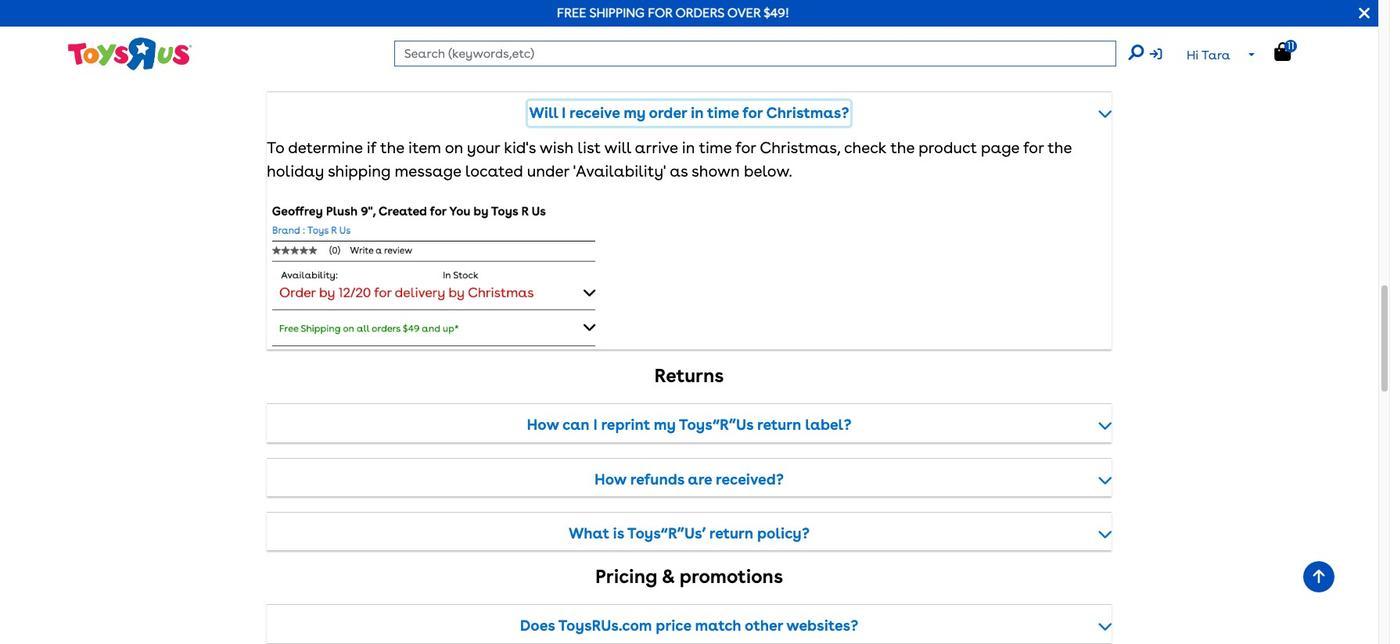 Task type: locate. For each thing, give the bounding box(es) containing it.
&
[[662, 566, 675, 589]]

1 horizontal spatial will
[[605, 139, 631, 158]]

time inside to determine if the item on your kid's wish list will arrive in time for christmas, check the product page for the holiday shipping message located under 'availability' as shown below.
[[699, 139, 732, 158]]

order down orders
[[690, 36, 725, 52]]

0 horizontal spatial your
[[467, 139, 500, 158]]

match
[[695, 617, 742, 635]]

you down fees.
[[835, 36, 859, 52]]

shipping
[[974, 15, 1030, 31], [328, 162, 391, 181]]

received?
[[716, 471, 784, 489]]

provided
[[267, 36, 325, 52]]

shipments
[[546, 36, 614, 52], [686, 57, 755, 74]]

shipments down shipments,
[[546, 36, 614, 52]]

return left label?
[[757, 416, 802, 434]]

the right check
[[891, 139, 915, 158]]

will i receive my order in time for christmas?
[[529, 104, 849, 122]]

0 horizontal spatial return
[[710, 525, 754, 543]]

promotions
[[680, 566, 783, 589]]

2 horizontal spatial your
[[1015, 36, 1045, 52]]

1 horizontal spatial shipments
[[686, 57, 755, 74]]

1 horizontal spatial you
[[835, 36, 859, 52]]

0 horizontal spatial is
[[613, 525, 624, 543]]

the
[[949, 15, 970, 31], [462, 36, 484, 52], [343, 57, 365, 74], [380, 139, 405, 158], [891, 139, 915, 158], [1048, 139, 1072, 158]]

for
[[648, 5, 673, 20]]

will right 'hold'
[[553, 57, 577, 74]]

0 vertical spatial how
[[527, 416, 559, 434]]

shipping left the cost
[[974, 15, 1030, 31]]

shown
[[692, 162, 740, 181]]

0 vertical spatial i
[[562, 104, 566, 122]]

1 vertical spatial how
[[595, 471, 627, 489]]

also,
[[307, 57, 340, 74]]

1 horizontal spatial charged
[[922, 36, 978, 52]]

how refunds are received? link
[[267, 468, 1112, 493]]

in up as
[[682, 139, 695, 158]]

0 horizontal spatial my
[[624, 104, 646, 122]]

when
[[267, 15, 305, 31]]

1 vertical spatial shipments
[[686, 57, 755, 74]]

fees.
[[848, 15, 878, 31]]

shipping inside when we divide an order into multiple shipments, you won't be charged any additional fees. we divide the shipping cost provided at checkout across the multiple shipments when your order is charged, and you won't be charged until your order ships. also, the original authorization hold will remain until all shipments have been completed.
[[974, 15, 1030, 31]]

are
[[688, 471, 712, 489]]

wish
[[540, 139, 574, 158]]

order
[[395, 15, 430, 31], [690, 36, 725, 52], [1048, 36, 1084, 52], [649, 104, 687, 122]]

your up 'located'
[[467, 139, 500, 158]]

1 horizontal spatial until
[[982, 36, 1012, 52]]

toys"r"us
[[679, 416, 754, 434]]

will inside when we divide an order into multiple shipments, you won't be charged any additional fees. we divide the shipping cost provided at checkout across the multiple shipments when your order is charged, and you won't be charged until your order ships. also, the original authorization hold will remain until all shipments have been completed.
[[553, 57, 577, 74]]

does
[[520, 617, 555, 635]]

multiple up 'hold'
[[487, 36, 543, 52]]

refunds
[[630, 471, 685, 489]]

you up when
[[597, 15, 622, 31]]

will up 'availability'
[[605, 139, 631, 158]]

0 horizontal spatial i
[[562, 104, 566, 122]]

0 vertical spatial is
[[729, 36, 739, 52]]

won't down we
[[863, 36, 899, 52]]

what
[[569, 525, 609, 543]]

1 horizontal spatial be
[[903, 36, 919, 52]]

receive
[[570, 104, 620, 122]]

0 vertical spatial shipping
[[974, 15, 1030, 31]]

1 vertical spatial you
[[835, 36, 859, 52]]

divide
[[331, 15, 371, 31], [906, 15, 945, 31]]

1 vertical spatial my
[[654, 416, 676, 434]]

your up all
[[657, 36, 687, 52]]

1 vertical spatial won't
[[863, 36, 899, 52]]

the right if
[[380, 139, 405, 158]]

your inside to determine if the item on your kid's wish list will arrive in time for christmas, check the product page for the holiday shipping message located under 'availability' as shown below.
[[467, 139, 500, 158]]

0 horizontal spatial will
[[553, 57, 577, 74]]

1 vertical spatial be
[[903, 36, 919, 52]]

can
[[563, 416, 590, 434]]

what is toys"r"us' return policy?
[[569, 525, 810, 543]]

1 horizontal spatial divide
[[906, 15, 945, 31]]

1 vertical spatial return
[[710, 525, 754, 543]]

0 vertical spatial will
[[553, 57, 577, 74]]

in up to determine if the item on your kid's wish list will arrive in time for christmas, check the product page for the holiday shipping message located under 'availability' as shown below.
[[691, 104, 704, 122]]

example for where to find holiday shipping message. image
[[267, 196, 603, 350]]

you
[[597, 15, 622, 31], [835, 36, 859, 52]]

1 vertical spatial i
[[593, 416, 598, 434]]

holiday
[[267, 162, 324, 181]]

for
[[743, 104, 763, 122], [736, 139, 756, 158], [1024, 139, 1044, 158]]

1 horizontal spatial how
[[595, 471, 627, 489]]

return up promotions
[[710, 525, 754, 543]]

1 horizontal spatial return
[[757, 416, 802, 434]]

your
[[657, 36, 687, 52], [1015, 36, 1045, 52], [467, 139, 500, 158]]

1 vertical spatial charged
[[922, 36, 978, 52]]

divide right we
[[906, 15, 945, 31]]

0 horizontal spatial shipping
[[328, 162, 391, 181]]

shipments,
[[522, 15, 594, 31]]

1 vertical spatial in
[[682, 139, 695, 158]]

shipments right all
[[686, 57, 755, 74]]

is down over
[[729, 36, 739, 52]]

your down the cost
[[1015, 36, 1045, 52]]

how
[[527, 416, 559, 434], [595, 471, 627, 489]]

remain
[[580, 57, 627, 74]]

be
[[665, 15, 681, 31], [903, 36, 919, 52]]

1 horizontal spatial is
[[729, 36, 739, 52]]

0 vertical spatial until
[[982, 36, 1012, 52]]

1 vertical spatial will
[[605, 139, 631, 158]]

11 link
[[1275, 40, 1307, 62]]

1 horizontal spatial shipping
[[974, 15, 1030, 31]]

0 horizontal spatial divide
[[331, 15, 371, 31]]

is right what
[[613, 525, 624, 543]]

1 vertical spatial is
[[613, 525, 624, 543]]

how for how refunds are received?
[[595, 471, 627, 489]]

1 horizontal spatial your
[[657, 36, 687, 52]]

will
[[553, 57, 577, 74], [605, 139, 631, 158]]

0 horizontal spatial be
[[665, 15, 681, 31]]

hi
[[1187, 48, 1199, 63]]

0 vertical spatial won't
[[625, 15, 661, 31]]

is
[[729, 36, 739, 52], [613, 525, 624, 543]]

won't
[[625, 15, 661, 31], [863, 36, 899, 52]]

additional
[[773, 15, 844, 31]]

an
[[374, 15, 392, 31]]

the right we
[[949, 15, 970, 31]]

0 horizontal spatial won't
[[625, 15, 661, 31]]

how for how can i reprint my toys"r"us return label?
[[527, 416, 559, 434]]

close button image
[[1359, 5, 1370, 22]]

1 divide from the left
[[331, 15, 371, 31]]

0 vertical spatial time
[[707, 104, 739, 122]]

divide up at
[[331, 15, 371, 31]]

in
[[691, 104, 704, 122], [682, 139, 695, 158]]

1 vertical spatial shipping
[[328, 162, 391, 181]]

completed.
[[830, 57, 905, 74]]

for down have
[[743, 104, 763, 122]]

until
[[982, 36, 1012, 52], [631, 57, 661, 74]]

how left refunds
[[595, 471, 627, 489]]

shipping down if
[[328, 162, 391, 181]]

page
[[981, 139, 1020, 158]]

we
[[309, 15, 328, 31]]

0 vertical spatial you
[[597, 15, 622, 31]]

i
[[562, 104, 566, 122], [593, 416, 598, 434]]

1 vertical spatial time
[[699, 139, 732, 158]]

0 horizontal spatial how
[[527, 416, 559, 434]]

i right can
[[593, 416, 598, 434]]

across
[[414, 36, 458, 52]]

websites?
[[787, 617, 859, 635]]

we
[[881, 15, 902, 31]]

does toysrus.com price match other websites? link
[[267, 614, 1112, 639]]

won't up when
[[625, 15, 661, 31]]

None search field
[[394, 41, 1144, 67]]

my right "reprint"
[[654, 416, 676, 434]]

for right page
[[1024, 139, 1044, 158]]

my right receive
[[624, 104, 646, 122]]

i right will
[[562, 104, 566, 122]]

0 vertical spatial be
[[665, 15, 681, 31]]

how left can
[[527, 416, 559, 434]]

0 horizontal spatial until
[[631, 57, 661, 74]]

0 vertical spatial in
[[691, 104, 704, 122]]

0 vertical spatial shipments
[[546, 36, 614, 52]]

order right the an
[[395, 15, 430, 31]]

under
[[527, 162, 569, 181]]

0 horizontal spatial you
[[597, 15, 622, 31]]

'availability'
[[573, 162, 666, 181]]

how refunds are received?
[[595, 471, 784, 489]]

multiple right into
[[463, 15, 519, 31]]

0 vertical spatial charged
[[685, 15, 741, 31]]

multiple
[[463, 15, 519, 31], [487, 36, 543, 52]]

return
[[757, 416, 802, 434], [710, 525, 754, 543]]



Task type: vqa. For each thing, say whether or not it's contained in the screenshot.
out related to UNCAGED
no



Task type: describe. For each thing, give the bounding box(es) containing it.
have
[[758, 57, 791, 74]]

in inside to determine if the item on your kid's wish list will arrive in time for christmas, check the product page for the holiday shipping message located under 'availability' as shown below.
[[682, 139, 695, 158]]

if
[[367, 139, 376, 158]]

pricing & promotions
[[595, 566, 783, 589]]

as
[[670, 162, 688, 181]]

0 vertical spatial multiple
[[463, 15, 519, 31]]

price
[[656, 617, 692, 635]]

1 vertical spatial until
[[631, 57, 661, 74]]

0 vertical spatial my
[[624, 104, 646, 122]]

does toysrus.com price match other websites?
[[520, 617, 859, 635]]

to
[[267, 139, 284, 158]]

item
[[409, 139, 441, 158]]

the right page
[[1048, 139, 1072, 158]]

1 vertical spatial multiple
[[487, 36, 543, 52]]

any
[[744, 15, 770, 31]]

check
[[844, 139, 887, 158]]

11
[[1288, 40, 1295, 51]]

0 vertical spatial return
[[757, 416, 802, 434]]

hi tara button
[[1150, 41, 1265, 70]]

will
[[529, 104, 558, 122]]

charged,
[[742, 36, 801, 52]]

below.
[[744, 162, 793, 181]]

the up the authorization on the left top of the page
[[462, 36, 484, 52]]

free
[[557, 5, 587, 20]]

toys r us image
[[67, 36, 192, 72]]

kid's
[[504, 139, 536, 158]]

policy?
[[757, 525, 810, 543]]

when we divide an order into multiple shipments, you won't be charged any additional fees. we divide the shipping cost provided at checkout across the multiple shipments when your order is charged, and you won't be charged until your order ships. also, the original authorization hold will remain until all shipments have been completed.
[[267, 15, 1084, 74]]

free shipping for orders over $49!
[[557, 5, 790, 20]]

will i receive my order in time for christmas? link
[[267, 101, 1112, 126]]

label?
[[805, 416, 852, 434]]

authorization
[[423, 57, 516, 74]]

0 horizontal spatial shipments
[[546, 36, 614, 52]]

1 horizontal spatial my
[[654, 416, 676, 434]]

hold
[[519, 57, 549, 74]]

how can i reprint my toys"r"us return label? link
[[267, 413, 1112, 438]]

hi tara
[[1187, 48, 1231, 63]]

toysrus.com
[[558, 617, 652, 635]]

tara
[[1202, 48, 1231, 63]]

toys"r"us'
[[628, 525, 706, 543]]

other
[[745, 617, 783, 635]]

pricing
[[595, 566, 658, 589]]

how can i reprint my toys"r"us return label?
[[527, 416, 852, 434]]

product
[[919, 139, 977, 158]]

will inside to determine if the item on your kid's wish list will arrive in time for christmas, check the product page for the holiday shipping message located under 'availability' as shown below.
[[605, 139, 631, 158]]

1 horizontal spatial won't
[[863, 36, 899, 52]]

the down at
[[343, 57, 365, 74]]

on
[[445, 139, 463, 158]]

$49!
[[764, 5, 790, 20]]

all
[[664, 57, 683, 74]]

over
[[728, 5, 761, 20]]

when
[[618, 36, 654, 52]]

ships.
[[267, 57, 304, 74]]

located
[[465, 162, 523, 181]]

what is toys"r"us' return policy? link
[[267, 522, 1112, 547]]

original
[[368, 57, 420, 74]]

1 horizontal spatial i
[[593, 416, 598, 434]]

arrive
[[635, 139, 678, 158]]

to determine if the item on your kid's wish list will arrive in time for christmas, check the product page for the holiday shipping message located under 'availability' as shown below.
[[267, 139, 1072, 181]]

message
[[395, 162, 461, 181]]

is inside when we divide an order into multiple shipments, you won't be charged any additional fees. we divide the shipping cost provided at checkout across the multiple shipments when your order is charged, and you won't be charged until your order ships. also, the original authorization hold will remain until all shipments have been completed.
[[729, 36, 739, 52]]

determine
[[288, 139, 363, 158]]

free shipping for orders over $49! link
[[557, 5, 790, 20]]

order up arrive
[[649, 104, 687, 122]]

sign in image
[[1150, 48, 1162, 60]]

christmas?
[[766, 104, 849, 122]]

Enter Keyword or Item No. search field
[[394, 41, 1116, 67]]

orders
[[676, 5, 725, 20]]

at
[[329, 36, 344, 52]]

shopping bag image
[[1275, 42, 1291, 61]]

for up below.
[[736, 139, 756, 158]]

shipping inside to determine if the item on your kid's wish list will arrive in time for christmas, check the product page for the holiday shipping message located under 'availability' as shown below.
[[328, 162, 391, 181]]

order down the cost
[[1048, 36, 1084, 52]]

0 horizontal spatial charged
[[685, 15, 741, 31]]

2 divide from the left
[[906, 15, 945, 31]]

been
[[794, 57, 827, 74]]

christmas,
[[760, 139, 841, 158]]

list
[[578, 139, 601, 158]]

checkout
[[347, 36, 411, 52]]

shipping
[[590, 5, 645, 20]]

into
[[434, 15, 460, 31]]

returns
[[655, 365, 724, 388]]

and
[[805, 36, 831, 52]]

reprint
[[601, 416, 650, 434]]

cost
[[1034, 15, 1062, 31]]



